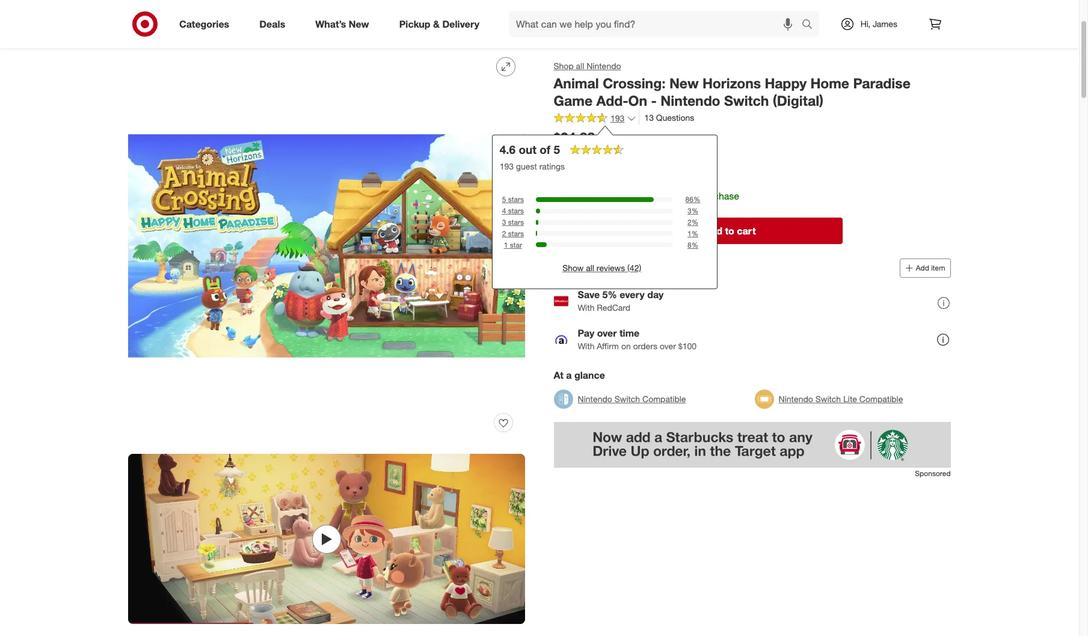 Task type: locate. For each thing, give the bounding box(es) containing it.
1 vertical spatial 1
[[504, 241, 508, 250]]

0 horizontal spatial games
[[183, 24, 210, 34]]

4 stars from the top
[[509, 229, 524, 238]]

What can we help you find? suggestions appear below search field
[[509, 11, 805, 37]]

switch inside button
[[816, 394, 842, 404]]

item
[[932, 263, 946, 272]]

0 horizontal spatial add
[[705, 225, 723, 237]]

purchase
[[700, 190, 740, 202]]

save
[[578, 289, 600, 301]]

all right show
[[587, 263, 595, 273]]

% down 3 %
[[692, 218, 699, 227]]

5 up 4
[[503, 195, 507, 204]]

86 %
[[686, 195, 701, 204]]

2 for 2 stars
[[503, 229, 507, 238]]

1 vertical spatial with
[[578, 341, 595, 352]]

1 for 1 %
[[688, 229, 692, 238]]

/ left video
[[154, 24, 156, 34]]

1 vertical spatial add
[[917, 263, 930, 272]]

advertisement region
[[119, 0, 961, 11], [554, 422, 952, 468]]

1 horizontal spatial /
[[212, 24, 215, 34]]

% up 8 %
[[692, 229, 699, 238]]

%
[[694, 195, 701, 204], [692, 207, 699, 216], [692, 218, 699, 227], [692, 229, 699, 238], [692, 241, 699, 250]]

1 horizontal spatial 193
[[611, 113, 625, 123]]

new right what's
[[349, 18, 369, 30]]

2 stars from the top
[[509, 207, 524, 216]]

2 compatible from the left
[[860, 394, 904, 404]]

add left to
[[705, 225, 723, 237]]

add inside add to cart button
[[705, 225, 723, 237]]

nintendo switch games link
[[287, 24, 379, 34]]

0 vertical spatial over
[[598, 328, 618, 340]]

/
[[154, 24, 156, 34], [212, 24, 215, 34], [282, 24, 285, 34]]

1 / from the left
[[154, 24, 156, 34]]

games
[[183, 24, 210, 34], [352, 24, 379, 34]]

pickup & delivery
[[399, 18, 480, 30]]

with inside the pay over time with affirm on orders over $100
[[578, 341, 595, 352]]

what's new
[[316, 18, 369, 30]]

nintendo down glance
[[578, 394, 613, 404]]

(digital)
[[774, 92, 824, 109]]

% up the 2 %
[[692, 207, 699, 216]]

% up 3 %
[[694, 195, 701, 204]]

5%
[[603, 289, 618, 301]]

nintendo inside "button"
[[578, 394, 613, 404]]

1 horizontal spatial 3
[[688, 207, 692, 216]]

1 left star
[[504, 241, 508, 250]]

nintendo left lite
[[779, 394, 814, 404]]

$24.88
[[554, 129, 596, 146]]

1 vertical spatial 193
[[500, 161, 514, 172]]

all inside button
[[587, 263, 595, 273]]

0 horizontal spatial 1
[[504, 241, 508, 250]]

3 / from the left
[[282, 24, 285, 34]]

add inside add item button
[[917, 263, 930, 272]]

3 for 3 %
[[688, 207, 692, 216]]

add item
[[917, 263, 946, 272]]

0 horizontal spatial 2
[[503, 229, 507, 238]]

stars up star
[[509, 229, 524, 238]]

james
[[873, 19, 898, 29]]

all inside shop all nintendo animal crossing: new horizons happy home paradise game add-on - nintendo switch (digital)
[[577, 61, 585, 71]]

delivery
[[443, 18, 480, 30]]

0 horizontal spatial all
[[577, 61, 585, 71]]

nintendo up questions
[[661, 92, 721, 109]]

0 vertical spatial 2
[[688, 218, 692, 227]]

email
[[652, 190, 675, 202]]

0 vertical spatial with
[[578, 303, 595, 313]]

compatible
[[643, 394, 687, 404], [860, 394, 904, 404]]

/ right 'nintendo switch' link
[[282, 24, 285, 34]]

glance
[[575, 369, 606, 381]]

193 for 193 guest ratings
[[500, 161, 514, 172]]

1 vertical spatial all
[[587, 263, 595, 273]]

2 up 1 %
[[688, 218, 692, 227]]

3 down '86'
[[688, 207, 692, 216]]

online
[[621, 149, 644, 160]]

3 %
[[688, 207, 699, 216]]

% for 8
[[692, 241, 699, 250]]

1 with from the top
[[578, 303, 595, 313]]

$24.88 when purchased online
[[554, 129, 644, 160]]

1 horizontal spatial 5
[[554, 143, 561, 157]]

% down 1 %
[[692, 241, 699, 250]]

happy
[[766, 75, 807, 91]]

0 horizontal spatial /
[[154, 24, 156, 34]]

compatible right lite
[[860, 394, 904, 404]]

games right what's
[[352, 24, 379, 34]]

5 stars
[[503, 195, 524, 204]]

stars up 3 stars
[[509, 207, 524, 216]]

with
[[578, 303, 595, 313], [578, 341, 595, 352]]

compatible down orders
[[643, 394, 687, 404]]

hi, james
[[861, 19, 898, 29]]

affirm
[[598, 341, 620, 352]]

193 link
[[554, 112, 637, 126]]

1 horizontal spatial compatible
[[860, 394, 904, 404]]

0 vertical spatial all
[[577, 61, 585, 71]]

time
[[620, 328, 640, 340]]

1 vertical spatial 3
[[503, 218, 507, 227]]

8
[[688, 241, 692, 250]]

2 down 3 stars
[[503, 229, 507, 238]]

1 games from the left
[[183, 24, 210, 34]]

sponsored
[[916, 469, 952, 478]]

3 down 4
[[503, 218, 507, 227]]

target / video games / nintendo switch / nintendo switch games
[[128, 24, 379, 34]]

stars up 4 stars
[[509, 195, 524, 204]]

0 horizontal spatial new
[[349, 18, 369, 30]]

1 horizontal spatial 1
[[688, 229, 692, 238]]

stars
[[509, 195, 524, 204], [509, 207, 524, 216], [509, 218, 524, 227], [509, 229, 524, 238]]

save 5% every day with redcard
[[578, 289, 664, 313]]

1 stars from the top
[[509, 195, 524, 204]]

add
[[705, 225, 723, 237], [917, 263, 930, 272]]

nintendo switch compatible button
[[554, 386, 687, 413]]

1 for 1 star
[[504, 241, 508, 250]]

2 horizontal spatial /
[[282, 24, 285, 34]]

1 vertical spatial new
[[670, 75, 699, 91]]

1 horizontal spatial games
[[352, 24, 379, 34]]

stars for 2 stars
[[509, 229, 524, 238]]

what's new link
[[305, 11, 384, 37]]

0 vertical spatial 3
[[688, 207, 692, 216]]

0 horizontal spatial 193
[[500, 161, 514, 172]]

5 right of at the top of page
[[554, 143, 561, 157]]

stars up 2 stars on the top left
[[509, 218, 524, 227]]

3 stars from the top
[[509, 218, 524, 227]]

over
[[598, 328, 618, 340], [660, 341, 677, 352]]

% for 1
[[692, 229, 699, 238]]

1 horizontal spatial all
[[587, 263, 595, 273]]

1 vertical spatial over
[[660, 341, 677, 352]]

eligible
[[578, 262, 609, 274]]

1 horizontal spatial new
[[670, 75, 699, 91]]

0 horizontal spatial compatible
[[643, 394, 687, 404]]

new up questions
[[670, 75, 699, 91]]

1 vertical spatial 2
[[503, 229, 507, 238]]

switch
[[254, 24, 280, 34], [324, 24, 350, 34], [725, 92, 770, 109], [615, 394, 641, 404], [816, 394, 842, 404]]

email delivery
[[554, 172, 618, 184]]

nintendo switch compatible
[[578, 394, 687, 404]]

0 horizontal spatial over
[[598, 328, 618, 340]]

out
[[519, 143, 537, 157]]

3
[[688, 207, 692, 216], [503, 218, 507, 227]]

1 horizontal spatial add
[[917, 263, 930, 272]]

2 with from the top
[[578, 341, 595, 352]]

add for add to cart
[[705, 225, 723, 237]]

193 inside 193 link
[[611, 113, 625, 123]]

2 / from the left
[[212, 24, 215, 34]]

% for 3
[[692, 207, 699, 216]]

with down pay
[[578, 341, 595, 352]]

add left item
[[917, 263, 930, 272]]

add for add item
[[917, 263, 930, 272]]

0 horizontal spatial 3
[[503, 218, 507, 227]]

1 vertical spatial 5
[[503, 195, 507, 204]]

nintendo switch lite compatible
[[779, 394, 904, 404]]

0 vertical spatial new
[[349, 18, 369, 30]]

animal crossing: new horizons happy home paradise game add-on - nintendo switch (digital), 2 of 9, play video image
[[128, 454, 525, 625]]

193
[[611, 113, 625, 123], [500, 161, 514, 172]]

193 down "add-" in the right of the page
[[611, 113, 625, 123]]

show all reviews (42) button
[[563, 262, 642, 274]]

a
[[567, 369, 572, 381]]

link
[[600, 190, 615, 202]]

1 horizontal spatial 2
[[688, 218, 692, 227]]

5
[[554, 143, 561, 157], [503, 195, 507, 204]]

reviews
[[597, 263, 626, 273]]

over left $100
[[660, 341, 677, 352]]

1 up 8
[[688, 229, 692, 238]]

on
[[629, 92, 648, 109]]

0 vertical spatial 1
[[688, 229, 692, 238]]

over up affirm
[[598, 328, 618, 340]]

ratings
[[540, 161, 565, 172]]

shop
[[554, 61, 574, 71]]

games right video
[[183, 24, 210, 34]]

0 vertical spatial add
[[705, 225, 723, 237]]

with down save
[[578, 303, 595, 313]]

2
[[688, 218, 692, 227], [503, 229, 507, 238]]

193 down 4.6 at the top
[[500, 161, 514, 172]]

-
[[652, 92, 657, 109]]

with inside save 5% every day with redcard
[[578, 303, 595, 313]]

video games link
[[159, 24, 210, 34]]

new
[[349, 18, 369, 30], [670, 75, 699, 91]]

switch inside shop all nintendo animal crossing: new horizons happy home paradise game add-on - nintendo switch (digital)
[[725, 92, 770, 109]]

0 vertical spatial 193
[[611, 113, 625, 123]]

home
[[811, 75, 850, 91]]

all right "shop"
[[577, 61, 585, 71]]

/ right video games link
[[212, 24, 215, 34]]

1 compatible from the left
[[643, 394, 687, 404]]



Task type: vqa. For each thing, say whether or not it's contained in the screenshot.


Task type: describe. For each thing, give the bounding box(es) containing it.
&
[[433, 18, 440, 30]]

1 star
[[504, 241, 523, 250]]

to
[[726, 225, 735, 237]]

by
[[639, 190, 649, 202]]

pay
[[578, 328, 595, 340]]

image gallery element
[[128, 48, 525, 637]]

registries
[[626, 262, 666, 274]]

guest
[[517, 161, 538, 172]]

for
[[612, 262, 623, 274]]

2 games from the left
[[352, 24, 379, 34]]

4.6
[[500, 143, 516, 157]]

animal
[[554, 75, 600, 91]]

193 guest ratings
[[500, 161, 565, 172]]

4 stars
[[503, 207, 524, 216]]

nintendo inside button
[[779, 394, 814, 404]]

crossing:
[[603, 75, 666, 91]]

193 for 193
[[611, 113, 625, 123]]

13
[[645, 113, 654, 123]]

day
[[648, 289, 664, 301]]

after
[[678, 190, 697, 202]]

what's
[[316, 18, 346, 30]]

redcard
[[598, 303, 631, 313]]

target
[[128, 24, 151, 34]]

questions
[[657, 113, 695, 123]]

on
[[622, 341, 631, 352]]

horizons
[[703, 75, 762, 91]]

0 vertical spatial advertisement region
[[119, 0, 961, 11]]

nintendo switch link
[[217, 24, 280, 34]]

search button
[[797, 11, 826, 40]]

show
[[563, 263, 584, 273]]

star
[[510, 241, 523, 250]]

deals
[[260, 18, 285, 30]]

nintendo up animal
[[587, 61, 622, 71]]

$100
[[679, 341, 697, 352]]

all for (42)
[[587, 263, 595, 273]]

1 horizontal spatial over
[[660, 341, 677, 352]]

categories
[[179, 18, 229, 30]]

all for animal
[[577, 61, 585, 71]]

search
[[797, 19, 826, 31]]

paradise
[[854, 75, 911, 91]]

stars for 4 stars
[[509, 207, 524, 216]]

new inside shop all nintendo animal crossing: new horizons happy home paradise game add-on - nintendo switch (digital)
[[670, 75, 699, 91]]

nintendo left deals
[[217, 24, 252, 34]]

download
[[554, 190, 598, 202]]

add to cart
[[705, 225, 757, 237]]

pickup & delivery link
[[389, 11, 495, 37]]

every
[[620, 289, 645, 301]]

3 stars
[[503, 218, 524, 227]]

game
[[554, 92, 593, 109]]

download link sent by email after purchase
[[554, 190, 740, 202]]

% for 86
[[694, 195, 701, 204]]

cart
[[738, 225, 757, 237]]

purchased
[[579, 149, 619, 160]]

2 %
[[688, 218, 699, 227]]

show all reviews (42)
[[563, 263, 642, 273]]

at
[[554, 369, 564, 381]]

2 for 2 %
[[688, 218, 692, 227]]

animal crossing: new horizons happy home paradise game add-on - nintendo switch (digital), 1 of 9 image
[[128, 48, 525, 445]]

4
[[503, 207, 507, 216]]

hi,
[[861, 19, 871, 29]]

of
[[540, 143, 551, 157]]

1 vertical spatial advertisement region
[[554, 422, 952, 468]]

86
[[686, 195, 694, 204]]

13 questions link
[[639, 112, 695, 125]]

delivery
[[582, 172, 618, 184]]

1 %
[[688, 229, 699, 238]]

% for 2
[[692, 218, 699, 227]]

pickup
[[399, 18, 431, 30]]

sent
[[618, 190, 636, 202]]

stars for 5 stars
[[509, 195, 524, 204]]

deals link
[[249, 11, 300, 37]]

add-
[[597, 92, 629, 109]]

add to cart button
[[618, 218, 843, 244]]

0 vertical spatial 5
[[554, 143, 561, 157]]

nintendo right deals
[[287, 24, 322, 34]]

3 for 3 stars
[[503, 218, 507, 227]]

when
[[554, 149, 576, 160]]

categories link
[[169, 11, 244, 37]]

13 questions
[[645, 113, 695, 123]]

(42)
[[628, 263, 642, 273]]

compatible inside "button"
[[643, 394, 687, 404]]

eligible for registries
[[578, 262, 666, 274]]

switch inside "button"
[[615, 394, 641, 404]]

email
[[554, 172, 580, 184]]

0 horizontal spatial 5
[[503, 195, 507, 204]]

nintendo switch lite compatible button
[[755, 386, 904, 413]]

target link
[[128, 24, 151, 34]]

4.6 out of 5
[[500, 143, 561, 157]]

stars for 3 stars
[[509, 218, 524, 227]]

video
[[159, 24, 180, 34]]

compatible inside button
[[860, 394, 904, 404]]

new inside what's new link
[[349, 18, 369, 30]]

add item button
[[901, 259, 952, 278]]



